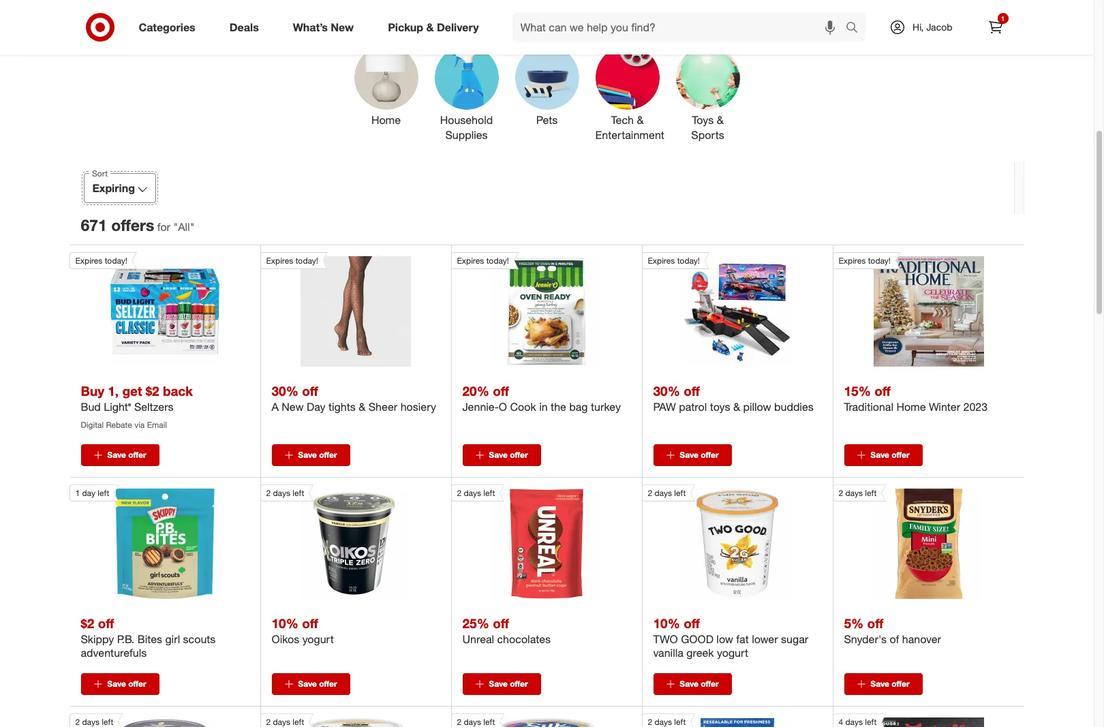 Task type: locate. For each thing, give the bounding box(es) containing it.
off for $2 off skippy p.b. bites girl scouts adventurefuls
[[98, 616, 114, 631]]

save offer down oikos
[[298, 679, 337, 689]]

$2 up seltzers
[[146, 383, 159, 399]]

2
[[266, 488, 271, 499], [457, 488, 462, 499], [648, 488, 653, 499], [839, 488, 844, 499]]

offer for 30% off a new day tights & sheer hosiery
[[319, 450, 337, 460]]

offer down patrol
[[701, 450, 719, 460]]

2 expires today! button from the left
[[260, 252, 411, 367]]

4 days from the left
[[846, 488, 863, 499]]

save offer button down greek
[[654, 674, 732, 696]]

seltzers
[[134, 400, 174, 414]]

two
[[654, 633, 678, 647]]

search
[[840, 22, 873, 35]]

10% off two good low fat lower sugar vanilla greek yogurt
[[654, 616, 809, 660]]

save down oikos
[[298, 679, 317, 689]]

hi,
[[913, 21, 924, 33]]

a
[[272, 400, 279, 414]]

save offer down home
[[871, 450, 910, 460]]

3 2 days left from the left
[[648, 488, 686, 499]]

offer down 10% off oikos yogurt
[[319, 679, 337, 689]]

2 2 days left button from the left
[[451, 485, 602, 600]]

off inside 15% off traditional home winter 2023
[[875, 383, 891, 399]]

days for 10% off oikos yogurt
[[273, 488, 290, 499]]

save offer button down of
[[844, 674, 923, 696]]

you
[[346, 9, 364, 23]]

save offer down o
[[489, 450, 528, 460]]

digital
[[81, 420, 104, 430]]

save down patrol
[[680, 450, 699, 460]]

o
[[499, 400, 507, 414]]

offer for 15% off traditional home winter 2023
[[892, 450, 910, 460]]

1 right "jacob"
[[1001, 14, 1005, 23]]

expires today! button for 20% off jennie-o cook in the bag turkey
[[451, 252, 602, 367]]

in
[[539, 400, 548, 414]]

save for 10% off oikos yogurt
[[298, 679, 317, 689]]

1 horizontal spatial 1
[[1001, 14, 1005, 23]]

save offer button down the adventurefuls
[[81, 674, 159, 696]]

days for 5% off snyder's of hanover
[[846, 488, 863, 499]]

expires today! button for 30% off paw patrol toys & pillow buddies
[[642, 252, 793, 367]]

& inside 30% off paw patrol toys & pillow buddies
[[734, 400, 740, 414]]

10% off oikos yogurt
[[272, 616, 334, 647]]

2 days left button for 5% off snyder's of hanover
[[833, 485, 984, 600]]

671 offer s for " all "
[[81, 216, 195, 235]]

1 left from the left
[[98, 488, 109, 499]]

4 left from the left
[[675, 488, 686, 499]]

20% off jennie-o cook in the bag turkey
[[463, 383, 621, 414]]

30% up a
[[272, 383, 299, 399]]

pickup & delivery link
[[376, 12, 496, 42]]

buy 1, get $2 back bud light® seltzers digital rebate via email
[[81, 383, 193, 430]]

save offer button for 25% off unreal chocolates
[[463, 674, 541, 696]]

off inside 30% off paw patrol toys & pillow buddies
[[684, 383, 700, 399]]

2 30% from the left
[[654, 383, 680, 399]]

2 days left button
[[260, 485, 411, 600], [451, 485, 602, 600], [642, 485, 793, 600], [833, 485, 984, 600]]

save offer button down oikos
[[272, 674, 350, 696]]

off inside $2 off skippy p.b. bites girl scouts adventurefuls
[[98, 616, 114, 631]]

1 horizontal spatial 30%
[[654, 383, 680, 399]]

bud
[[81, 400, 101, 414]]

offer for 30% off paw patrol toys & pillow buddies
[[701, 450, 719, 460]]

off inside "10% off two good low fat lower sugar vanilla greek yogurt"
[[684, 616, 700, 631]]

save offer down patrol
[[680, 450, 719, 460]]

5 today! from the left
[[868, 256, 891, 266]]

1 day left
[[75, 488, 109, 499]]

1 for 1
[[1001, 14, 1005, 23]]

save offer for 25% off unreal chocolates
[[489, 679, 528, 689]]

save offer button down traditional
[[844, 445, 923, 467]]

10% up oikos
[[272, 616, 299, 631]]

2 days left for 10% off oikos yogurt
[[266, 488, 304, 499]]

tights
[[329, 400, 356, 414]]

what's new link
[[281, 12, 371, 42]]

3 days from the left
[[655, 488, 672, 499]]

save offer button down patrol
[[654, 445, 732, 467]]

0 horizontal spatial $2
[[81, 616, 94, 631]]

2 days left for 5% off snyder's of hanover
[[839, 488, 877, 499]]

1 vertical spatial 1
[[75, 488, 80, 499]]

beverages
[[401, 25, 452, 39]]

offer down chocolates
[[510, 679, 528, 689]]

1 expires today! button from the left
[[69, 252, 220, 367]]

5 expires from the left
[[839, 256, 866, 266]]

save offer for 30% off paw patrol toys & pillow buddies
[[680, 450, 719, 460]]

save down traditional
[[871, 450, 890, 460]]

0 vertical spatial new
[[331, 20, 354, 34]]

5 expires today! button from the left
[[833, 252, 984, 367]]

turkey
[[591, 400, 621, 414]]

5 expires today! from the left
[[839, 256, 891, 266]]

save down day at the bottom
[[298, 450, 317, 460]]

today! for 15% off traditional home winter 2023
[[868, 256, 891, 266]]

10% up two
[[654, 616, 680, 631]]

2 days left button for 10% off oikos yogurt
[[260, 485, 411, 600]]

winter
[[929, 400, 961, 414]]

10% inside 10% off oikos yogurt
[[272, 616, 299, 631]]

save down unreal
[[489, 679, 508, 689]]

save down greek
[[680, 679, 699, 689]]

oikos
[[272, 633, 299, 647]]

save offer button for 10% off two good low fat lower sugar vanilla greek yogurt
[[654, 674, 732, 696]]

left inside button
[[98, 488, 109, 499]]

toys & sports
[[692, 113, 725, 142]]

toys inside toys & sports
[[692, 113, 714, 127]]

save offer button down chocolates
[[463, 674, 541, 696]]

save offer
[[107, 450, 146, 460], [298, 450, 337, 460], [489, 450, 528, 460], [680, 450, 719, 460], [871, 450, 910, 460], [107, 679, 146, 689], [298, 679, 337, 689], [489, 679, 528, 689], [680, 679, 719, 689], [871, 679, 910, 689]]

1 link
[[981, 12, 1011, 42]]

offer down the adventurefuls
[[128, 679, 146, 689]]

3 expires today! button from the left
[[451, 252, 602, 367]]

5 left from the left
[[865, 488, 877, 499]]

offer down day at the bottom
[[319, 450, 337, 460]]

via
[[134, 420, 145, 430]]

categories link
[[127, 12, 213, 42]]

2 days left for 10% off two good low fat lower sugar vanilla greek yogurt
[[648, 488, 686, 499]]

left
[[98, 488, 109, 499], [293, 488, 304, 499], [484, 488, 495, 499], [675, 488, 686, 499], [865, 488, 877, 499]]

1 vertical spatial $2
[[81, 616, 94, 631]]

save offer down chocolates
[[489, 679, 528, 689]]

offer down home
[[892, 450, 910, 460]]

2 today! from the left
[[296, 256, 318, 266]]

4 2 from the left
[[839, 488, 844, 499]]

1 horizontal spatial "
[[190, 220, 195, 234]]

1
[[1001, 14, 1005, 23], [75, 488, 80, 499]]

10% for 10% off two good low fat lower sugar vanilla greek yogurt
[[654, 616, 680, 631]]

5%
[[844, 616, 864, 631]]

3 left from the left
[[484, 488, 495, 499]]

What can we help you find? suggestions appear below search field
[[512, 12, 850, 42]]

1 10% from the left
[[272, 616, 299, 631]]

4 2 days left from the left
[[839, 488, 877, 499]]

1 2 from the left
[[266, 488, 271, 499]]

yogurt
[[303, 633, 334, 647], [717, 647, 749, 660]]

off
[[302, 383, 318, 399], [493, 383, 509, 399], [684, 383, 700, 399], [875, 383, 891, 399], [98, 616, 114, 631], [302, 616, 318, 631], [493, 616, 509, 631], [684, 616, 700, 631], [868, 616, 884, 631]]

1 days from the left
[[273, 488, 290, 499]]

4 expires from the left
[[648, 256, 675, 266]]

save offer button for 15% off traditional home winter 2023
[[844, 445, 923, 467]]

30% inside 30% off paw patrol toys & pillow buddies
[[654, 383, 680, 399]]

save down the adventurefuls
[[107, 679, 126, 689]]

all
[[178, 220, 190, 234]]

save offer for 30% off a new day tights & sheer hosiery
[[298, 450, 337, 460]]

10%
[[272, 616, 299, 631], [654, 616, 680, 631]]

1 horizontal spatial 10%
[[654, 616, 680, 631]]

4 expires today! from the left
[[648, 256, 700, 266]]

2 10% from the left
[[654, 616, 680, 631]]

0 horizontal spatial new
[[282, 400, 304, 414]]

hi, jacob
[[913, 21, 953, 33]]

2 for 5% off snyder's of hanover
[[839, 488, 844, 499]]

1 inside button
[[75, 488, 80, 499]]

off for 30% off a new day tights & sheer hosiery
[[302, 383, 318, 399]]

for you button
[[314, 0, 378, 40]]

new inside 30% off a new day tights & sheer hosiery
[[282, 400, 304, 414]]

$2 up skippy
[[81, 616, 94, 631]]

2 left from the left
[[293, 488, 304, 499]]

save offer button down rebate
[[81, 445, 159, 467]]

yogurt right oikos
[[303, 633, 334, 647]]

1 2 days left button from the left
[[260, 485, 411, 600]]

0 horizontal spatial "
[[173, 220, 178, 234]]

0 vertical spatial toys
[[692, 113, 714, 127]]

2 2 days left from the left
[[457, 488, 495, 499]]

& inside tech & entertainment
[[637, 113, 644, 127]]

health button
[[797, 0, 861, 40]]

3 expires today! from the left
[[457, 256, 509, 266]]

food button
[[716, 0, 780, 40]]

skippy
[[81, 633, 114, 647]]

vanilla
[[654, 647, 684, 660]]

1 horizontal spatial $2
[[146, 383, 159, 399]]

supplies
[[446, 128, 488, 142]]

30% inside 30% off a new day tights & sheer hosiery
[[272, 383, 299, 399]]

save offer down rebate
[[107, 450, 146, 460]]

1 vertical spatial new
[[282, 400, 304, 414]]

categories
[[139, 20, 195, 34]]

save for 5% off snyder's of hanover
[[871, 679, 890, 689]]

4 expires today! button from the left
[[642, 252, 793, 367]]

20%
[[463, 383, 489, 399]]

paw
[[654, 400, 676, 414]]

apparel button
[[475, 0, 539, 40]]

3 today! from the left
[[487, 256, 509, 266]]

save offer for $2 off skippy p.b. bites girl scouts adventurefuls
[[107, 679, 146, 689]]

1 vertical spatial toys
[[710, 400, 731, 414]]

save for 30% off paw patrol toys & pillow buddies
[[680, 450, 699, 460]]

15%
[[844, 383, 871, 399]]

0 horizontal spatial 1
[[75, 488, 80, 499]]

save offer down greek
[[680, 679, 719, 689]]

offer down of
[[892, 679, 910, 689]]

save offer button down o
[[463, 445, 541, 467]]

tech
[[611, 113, 634, 127]]

2 days left for 25% off unreal chocolates
[[457, 488, 495, 499]]

off for 20% off jennie-o cook in the bag turkey
[[493, 383, 509, 399]]

pillow
[[744, 400, 772, 414]]

3 2 from the left
[[648, 488, 653, 499]]

1 today! from the left
[[105, 256, 127, 266]]

1 2 days left from the left
[[266, 488, 304, 499]]

health
[[813, 9, 845, 23]]

10% inside "10% off two good low fat lower sugar vanilla greek yogurt"
[[654, 616, 680, 631]]

toys up the sports
[[692, 113, 714, 127]]

toys inside 30% off paw patrol toys & pillow buddies
[[710, 400, 731, 414]]

0 horizontal spatial 30%
[[272, 383, 299, 399]]

yogurt inside "10% off two good low fat lower sugar vanilla greek yogurt"
[[717, 647, 749, 660]]

30% for 30% off a new day tights & sheer hosiery
[[272, 383, 299, 399]]

today! for 20% off jennie-o cook in the bag turkey
[[487, 256, 509, 266]]

day
[[82, 488, 95, 499]]

2 expires today! from the left
[[266, 256, 318, 266]]

days for 10% off two good low fat lower sugar vanilla greek yogurt
[[655, 488, 672, 499]]

toys right patrol
[[710, 400, 731, 414]]

offer for 10% off two good low fat lower sugar vanilla greek yogurt
[[701, 679, 719, 689]]

0 vertical spatial $2
[[146, 383, 159, 399]]

offer down greek
[[701, 679, 719, 689]]

$2 inside buy 1, get $2 back bud light® seltzers digital rebate via email
[[146, 383, 159, 399]]

save down o
[[489, 450, 508, 460]]

save offer button for 5% off snyder's of hanover
[[844, 674, 923, 696]]

toys & sports button
[[676, 45, 740, 143]]

save offer for 10% off oikos yogurt
[[298, 679, 337, 689]]

1 horizontal spatial yogurt
[[717, 647, 749, 660]]

rebate
[[106, 420, 132, 430]]

yogurt right greek
[[717, 647, 749, 660]]

0 vertical spatial 1
[[1001, 14, 1005, 23]]

day
[[307, 400, 326, 414]]

save offer down of
[[871, 679, 910, 689]]

2 days left
[[266, 488, 304, 499], [457, 488, 495, 499], [648, 488, 686, 499], [839, 488, 877, 499]]

3 2 days left button from the left
[[642, 485, 793, 600]]

0 horizontal spatial yogurt
[[303, 633, 334, 647]]

1 expires from the left
[[75, 256, 103, 266]]

save for 10% off two good low fat lower sugar vanilla greek yogurt
[[680, 679, 699, 689]]

30% up paw
[[654, 383, 680, 399]]

1 left day
[[75, 488, 80, 499]]

& inside toys & sports
[[717, 113, 724, 127]]

3 expires from the left
[[457, 256, 484, 266]]

off for 10% off two good low fat lower sugar vanilla greek yogurt
[[684, 616, 700, 631]]

scouts
[[183, 633, 216, 647]]

offer down 'cook'
[[510, 450, 528, 460]]

off inside 10% off oikos yogurt
[[302, 616, 318, 631]]

2 2 from the left
[[457, 488, 462, 499]]

for you
[[328, 9, 364, 23]]

2 expires from the left
[[266, 256, 293, 266]]

off inside 25% off unreal chocolates
[[493, 616, 509, 631]]

cook
[[510, 400, 536, 414]]

adult beverages button
[[394, 0, 459, 40]]

1 day left button
[[69, 485, 220, 600]]

save offer down the adventurefuls
[[107, 679, 146, 689]]

save offer button down day at the bottom
[[272, 445, 350, 467]]

home
[[372, 113, 401, 127]]

traditional
[[844, 400, 894, 414]]

1 30% from the left
[[272, 383, 299, 399]]

save offer for 15% off traditional home winter 2023
[[871, 450, 910, 460]]

2 days from the left
[[464, 488, 481, 499]]

4 2 days left button from the left
[[833, 485, 984, 600]]

0 horizontal spatial 10%
[[272, 616, 299, 631]]

off inside 20% off jennie-o cook in the bag turkey
[[493, 383, 509, 399]]

save for 30% off a new day tights & sheer hosiery
[[298, 450, 317, 460]]

4 today! from the left
[[678, 256, 700, 266]]

baby
[[575, 9, 600, 23]]

off inside 5% off snyder's of hanover
[[868, 616, 884, 631]]

off inside 30% off a new day tights & sheer hosiery
[[302, 383, 318, 399]]

save offer down day at the bottom
[[298, 450, 337, 460]]

save down snyder's
[[871, 679, 890, 689]]

30% off paw patrol toys & pillow buddies
[[654, 383, 814, 414]]

toys
[[692, 113, 714, 127], [710, 400, 731, 414]]

10% for 10% off oikos yogurt
[[272, 616, 299, 631]]

save
[[107, 450, 126, 460], [298, 450, 317, 460], [489, 450, 508, 460], [680, 450, 699, 460], [871, 450, 890, 460], [107, 679, 126, 689], [298, 679, 317, 689], [489, 679, 508, 689], [680, 679, 699, 689], [871, 679, 890, 689]]

offer down via
[[128, 450, 146, 460]]

$2 inside $2 off skippy p.b. bites girl scouts adventurefuls
[[81, 616, 94, 631]]

offer
[[111, 216, 146, 235], [128, 450, 146, 460], [319, 450, 337, 460], [510, 450, 528, 460], [701, 450, 719, 460], [892, 450, 910, 460], [128, 679, 146, 689], [319, 679, 337, 689], [510, 679, 528, 689], [701, 679, 719, 689], [892, 679, 910, 689]]



Task type: vqa. For each thing, say whether or not it's contained in the screenshot.


Task type: describe. For each thing, give the bounding box(es) containing it.
30% off a new day tights & sheer hosiery
[[272, 383, 436, 414]]

1 for 1 day left
[[75, 488, 80, 499]]

buy
[[81, 383, 104, 399]]

unreal
[[463, 633, 494, 647]]

what's
[[293, 20, 328, 34]]

hosiery
[[401, 400, 436, 414]]

home
[[897, 400, 926, 414]]

s
[[146, 216, 154, 235]]

back
[[163, 383, 193, 399]]

bag
[[570, 400, 588, 414]]

expires today! button for 30% off a new day tights & sheer hosiery
[[260, 252, 411, 367]]

& inside 30% off a new day tights & sheer hosiery
[[359, 400, 366, 414]]

jacob
[[927, 21, 953, 33]]

off for 30% off paw patrol toys & pillow buddies
[[684, 383, 700, 399]]

offer for 20% off jennie-o cook in the bag turkey
[[510, 450, 528, 460]]

25%
[[463, 616, 489, 631]]

adult beverages
[[401, 9, 452, 39]]

off for 10% off oikos yogurt
[[302, 616, 318, 631]]

tech & entertainment
[[596, 113, 665, 142]]

deals link
[[218, 12, 276, 42]]

save down rebate
[[107, 450, 126, 460]]

adventurefuls
[[81, 647, 147, 660]]

p.b.
[[117, 633, 135, 647]]

deals
[[230, 20, 259, 34]]

offer for 25% off unreal chocolates
[[510, 679, 528, 689]]

left for 10% off two good low fat lower sugar vanilla greek yogurt
[[675, 488, 686, 499]]

save offer for 20% off jennie-o cook in the bag turkey
[[489, 450, 528, 460]]

beauty button
[[636, 0, 700, 40]]

expires today! for 30% off a new day tights & sheer hosiery
[[266, 256, 318, 266]]

left for 25% off unreal chocolates
[[484, 488, 495, 499]]

yogurt inside 10% off oikos yogurt
[[303, 633, 334, 647]]

jennie-
[[463, 400, 499, 414]]

save offer for 10% off two good low fat lower sugar vanilla greek yogurt
[[680, 679, 719, 689]]

expiring button
[[84, 173, 156, 203]]

1 horizontal spatial new
[[331, 20, 354, 34]]

chocolates
[[497, 633, 551, 647]]

& for tech
[[637, 113, 644, 127]]

light®
[[104, 400, 131, 414]]

25% off unreal chocolates
[[463, 616, 551, 647]]

pets button
[[515, 45, 579, 143]]

2 days left button for 25% off unreal chocolates
[[451, 485, 602, 600]]

save for $2 off skippy p.b. bites girl scouts adventurefuls
[[107, 679, 126, 689]]

home button
[[354, 45, 418, 143]]

30% for 30% off paw patrol toys & pillow buddies
[[654, 383, 680, 399]]

2 for 10% off oikos yogurt
[[266, 488, 271, 499]]

expiring
[[92, 182, 135, 195]]

greek
[[687, 647, 714, 660]]

days for 25% off unreal chocolates
[[464, 488, 481, 499]]

save offer button for 30% off paw patrol toys & pillow buddies
[[654, 445, 732, 467]]

beauty
[[651, 9, 685, 23]]

adult
[[414, 9, 439, 23]]

household supplies button
[[435, 45, 499, 143]]

2 " from the left
[[190, 220, 195, 234]]

offer for $2 off skippy p.b. bites girl scouts adventurefuls
[[128, 679, 146, 689]]

expires today! for 20% off jennie-o cook in the bag turkey
[[457, 256, 509, 266]]

sports
[[692, 128, 725, 142]]

household supplies
[[440, 113, 493, 142]]

get
[[122, 383, 142, 399]]

expires today! for 15% off traditional home winter 2023
[[839, 256, 891, 266]]

left for 5% off snyder's of hanover
[[865, 488, 877, 499]]

save offer button for 20% off jennie-o cook in the bag turkey
[[463, 445, 541, 467]]

expires for 30% off paw patrol toys & pillow buddies
[[648, 256, 675, 266]]

tech & entertainment button
[[596, 45, 665, 143]]

email
[[147, 420, 167, 430]]

save offer button for 10% off oikos yogurt
[[272, 674, 350, 696]]

5% off snyder's of hanover
[[844, 616, 942, 647]]

entertainment
[[596, 128, 665, 142]]

1,
[[108, 383, 119, 399]]

1 expires today! from the left
[[75, 256, 127, 266]]

& for pickup
[[426, 20, 434, 34]]

save for 25% off unreal chocolates
[[489, 679, 508, 689]]

the
[[551, 400, 567, 414]]

offer for 10% off oikos yogurt
[[319, 679, 337, 689]]

expires for 20% off jennie-o cook in the bag turkey
[[457, 256, 484, 266]]

expires today! for 30% off paw patrol toys & pillow buddies
[[648, 256, 700, 266]]

off for 15% off traditional home winter 2023
[[875, 383, 891, 399]]

hanover
[[903, 633, 942, 647]]

for
[[328, 9, 343, 23]]

$2 off skippy p.b. bites girl scouts adventurefuls
[[81, 616, 216, 660]]

today! for 30% off a new day tights & sheer hosiery
[[296, 256, 318, 266]]

save for 15% off traditional home winter 2023
[[871, 450, 890, 460]]

offer right 671
[[111, 216, 146, 235]]

pets
[[536, 113, 558, 127]]

sugar
[[781, 633, 809, 647]]

today! for 30% off paw patrol toys & pillow buddies
[[678, 256, 700, 266]]

left for 10% off oikos yogurt
[[293, 488, 304, 499]]

for
[[157, 220, 170, 234]]

& for toys
[[717, 113, 724, 127]]

what's new
[[293, 20, 354, 34]]

baby button
[[555, 0, 619, 40]]

sheer
[[369, 400, 398, 414]]

expires today! button for 15% off traditional home winter 2023
[[833, 252, 984, 367]]

household
[[440, 113, 493, 127]]

save offer button for 30% off a new day tights & sheer hosiery
[[272, 445, 350, 467]]

fat
[[737, 633, 749, 647]]

snyder's
[[844, 633, 887, 647]]

pickup & delivery
[[388, 20, 479, 34]]

15% off traditional home winter 2023
[[844, 383, 988, 414]]

offer for 5% off snyder's of hanover
[[892, 679, 910, 689]]

search button
[[840, 12, 873, 45]]

671
[[81, 216, 107, 235]]

left for $2 off skippy p.b. bites girl scouts adventurefuls
[[98, 488, 109, 499]]

delivery
[[437, 20, 479, 34]]

bites
[[138, 633, 162, 647]]

2023
[[964, 400, 988, 414]]

2 for 25% off unreal chocolates
[[457, 488, 462, 499]]

2 days left button for 10% off two good low fat lower sugar vanilla greek yogurt
[[642, 485, 793, 600]]

lower
[[752, 633, 778, 647]]

off for 5% off snyder's of hanover
[[868, 616, 884, 631]]

save offer for 5% off snyder's of hanover
[[871, 679, 910, 689]]

expires for 30% off a new day tights & sheer hosiery
[[266, 256, 293, 266]]

good
[[681, 633, 714, 647]]

save for 20% off jennie-o cook in the bag turkey
[[489, 450, 508, 460]]

1 " from the left
[[173, 220, 178, 234]]

food
[[736, 9, 761, 23]]

save offer button for $2 off skippy p.b. bites girl scouts adventurefuls
[[81, 674, 159, 696]]

2 for 10% off two good low fat lower sugar vanilla greek yogurt
[[648, 488, 653, 499]]

off for 25% off unreal chocolates
[[493, 616, 509, 631]]

patrol
[[679, 400, 707, 414]]

expires for 15% off traditional home winter 2023
[[839, 256, 866, 266]]



